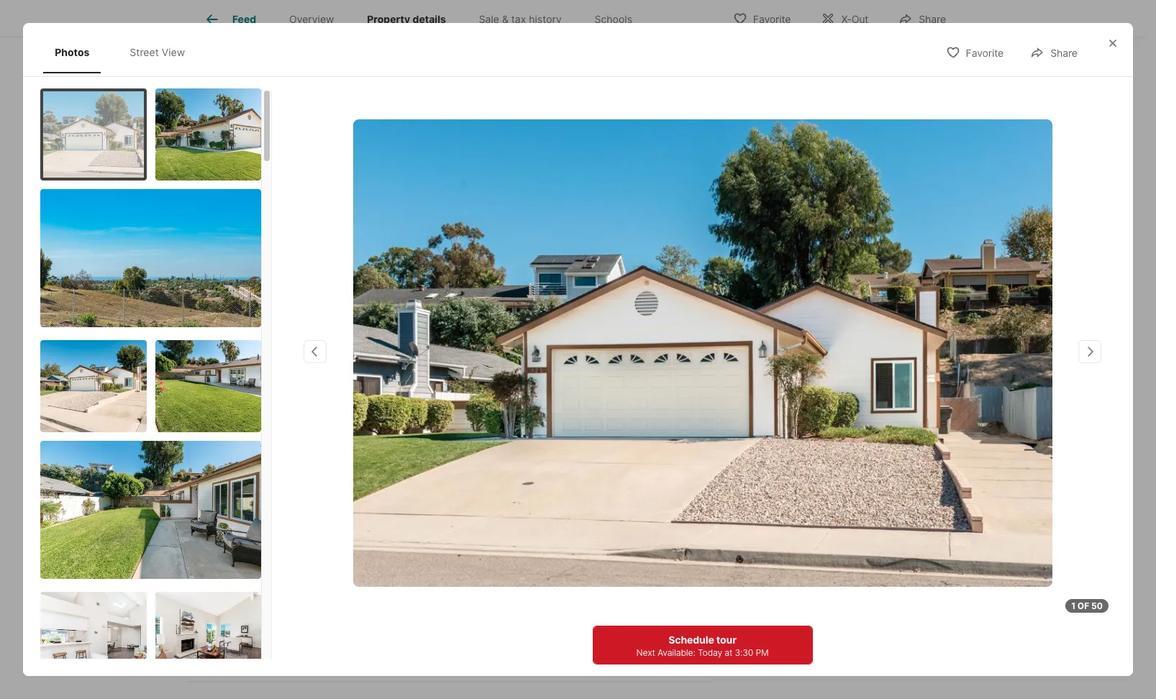 Task type: locate. For each thing, give the bounding box(es) containing it.
1 vertical spatial list
[[466, 374, 483, 387]]

tour left via
[[868, 171, 886, 181]]

information for school
[[240, 211, 305, 225]]

redfin
[[824, 248, 850, 258]]

favorite button
[[721, 3, 803, 33], [934, 38, 1016, 67]]

viewpoint
[[637, 226, 685, 238]]

schedule up available:
[[669, 634, 714, 646]]

tour left in
[[763, 171, 783, 181]]

information inside listing information buyer agency compensation: 2.500 buyer agency compensation type: %
[[239, 339, 305, 353]]

0 horizontal spatial nov
[[765, 123, 784, 134]]

longitude:
[[466, 211, 516, 223]]

list for agent
[[466, 359, 483, 371]]

information up compensation:
[[239, 339, 305, 353]]

agent up first
[[495, 339, 529, 353]]

tour
[[763, 171, 783, 181], [868, 171, 886, 181], [733, 248, 752, 258]]

overview
[[289, 13, 334, 25]]

1 horizontal spatial nov
[[837, 123, 855, 134]]

street left view
[[130, 46, 159, 58]]

0 horizontal spatial a
[[772, 370, 779, 384]]

anytime
[[798, 261, 830, 271]]

banker
[[594, 418, 627, 430]]

location up latitude:
[[454, 175, 503, 190]]

buyer
[[210, 359, 238, 371], [210, 374, 238, 387]]

features:
[[267, 172, 311, 184]]

2 nov from the left
[[837, 123, 855, 134]]

agency left compensation
[[240, 374, 276, 387]]

ask a question
[[748, 370, 831, 384]]

community features:
[[210, 172, 314, 184]]

favorite for share
[[966, 47, 1004, 59]]

schedule
[[807, 217, 859, 231], [669, 634, 714, 646]]

schedule inside schedule tour next available: today at 3:30 pm
[[669, 634, 714, 646]]

tour up agent.
[[862, 217, 885, 231]]

0 vertical spatial tour
[[862, 217, 885, 231]]

person
[[794, 171, 824, 181]]

sale & tax history tab
[[463, 2, 578, 37]]

1 vertical spatial agency
[[240, 374, 276, 387]]

list box containing tour in person
[[733, 158, 959, 195]]

1 vertical spatial share
[[1051, 47, 1078, 59]]

high down storm
[[210, 246, 232, 258]]

overview tab
[[273, 2, 351, 37]]

listing inside 'listing agent information list agent first name: cindy list agent last name: davis'
[[454, 339, 492, 353]]

33.13068600
[[510, 195, 574, 208]]

favorite button for x-out
[[721, 3, 803, 33]]

high
[[466, 152, 488, 164], [210, 231, 232, 243], [210, 246, 232, 258]]

location up neighborhood
[[199, 117, 254, 132]]

storm
[[210, 187, 239, 199]]

the
[[381, 461, 395, 472]]

3 nov from the left
[[908, 123, 927, 134]]

first
[[517, 359, 538, 371]]

1 vertical spatial schedule
[[669, 634, 714, 646]]

lighting,
[[309, 187, 350, 199]]

nov down 4
[[908, 123, 927, 134]]

2 horizontal spatial nov
[[908, 123, 927, 134]]

tour up it's
[[733, 248, 752, 258]]

1 horizontal spatial a
[[816, 248, 821, 258]]

name:
[[540, 359, 571, 371], [540, 374, 570, 387], [517, 418, 548, 430]]

None button
[[742, 75, 808, 143], [813, 76, 879, 143], [885, 76, 950, 143], [742, 75, 808, 143], [813, 76, 879, 143], [885, 76, 950, 143]]

1 vertical spatial a
[[772, 370, 779, 384]]

by
[[256, 461, 266, 472]]

-
[[519, 211, 524, 223]]

listing inside listing information buyer agency compensation: 2.500 buyer agency compensation type: %
[[199, 339, 237, 353]]

tour inside schedule tour next available: today at 3:30 pm
[[717, 634, 737, 646]]

0 vertical spatial favorite
[[753, 13, 791, 25]]

tour inside button
[[862, 217, 885, 231]]

name: left coldwell
[[517, 418, 548, 430]]

marcos
[[331, 246, 366, 258]]

history
[[529, 13, 562, 25]]

schedule for schedule tour
[[807, 217, 859, 231]]

unified
[[369, 246, 402, 258]]

list left first
[[466, 359, 483, 371]]

tour up at
[[717, 634, 737, 646]]

1 horizontal spatial to
[[625, 226, 634, 238]]

nov for 4
[[908, 123, 927, 134]]

high up latitude:
[[466, 152, 488, 164]]

agent left first
[[485, 359, 514, 371]]

0 vertical spatial buyer
[[210, 359, 238, 371]]

a right ask
[[772, 370, 779, 384]]

tab list containing photos
[[40, 32, 211, 73]]

favorite for x-out
[[753, 13, 791, 25]]

1 horizontal spatial tour
[[862, 217, 885, 231]]

%
[[380, 374, 388, 387]]

0 horizontal spatial tour
[[733, 248, 752, 258]]

tab list
[[187, 0, 661, 37], [40, 32, 211, 73]]

0 horizontal spatial favorite
[[753, 13, 791, 25]]

1 list from the top
[[466, 359, 483, 371]]

0 horizontal spatial favorite button
[[721, 3, 803, 33]]

list box
[[733, 158, 959, 195]]

tour
[[862, 217, 885, 231], [717, 634, 737, 646]]

agent left last
[[485, 374, 514, 387]]

offer
[[856, 323, 883, 338]]

1 nov from the left
[[765, 123, 784, 134]]

location inside 'location information latitude: 33.13068600 longitude: -117.21411200'
[[454, 175, 503, 190]]

name: right first
[[540, 359, 571, 371]]

0 horizontal spatial tour
[[717, 634, 737, 646]]

type:
[[351, 374, 377, 387]]

tab list containing feed
[[187, 0, 661, 37]]

cindy
[[574, 359, 601, 371]]

0 horizontal spatial location
[[199, 117, 254, 132]]

rd.
[[541, 226, 556, 238]]

ask a question link
[[748, 370, 831, 384]]

0 vertical spatial agency
[[240, 359, 276, 371]]

1 horizontal spatial schedule
[[807, 217, 859, 231]]

list
[[466, 359, 483, 371], [466, 374, 483, 387], [466, 418, 483, 430]]

list left last
[[466, 374, 483, 387]]

schedule inside button
[[807, 217, 859, 231]]

0 vertical spatial share
[[919, 13, 946, 25]]

3 list from the top
[[466, 418, 483, 430]]

schedule for schedule tour next available: today at 3:30 pm
[[669, 634, 714, 646]]

2359
[[918, 370, 948, 384]]

list up "learn" on the bottom
[[466, 418, 483, 430]]

to left viewpoint
[[625, 226, 634, 238]]

sale
[[479, 13, 499, 25]]

school down storm
[[199, 211, 237, 225]]

0 vertical spatial a
[[816, 248, 821, 258]]

nov down 2
[[765, 123, 784, 134]]

report ad
[[679, 571, 711, 579]]

dr.
[[466, 241, 479, 253]]

school down school:
[[235, 246, 267, 258]]

video
[[902, 171, 925, 181]]

list inside the listing office information list office name: coldwell banker realty
[[466, 418, 483, 430]]

location information latitude: 33.13068600 longitude: -117.21411200
[[454, 175, 585, 223]]

1 vertical spatial favorite
[[966, 47, 1004, 59]]

share
[[919, 13, 946, 25], [1051, 47, 1078, 59]]

tour this home with a redfin agent. it's free, cancel anytime
[[733, 248, 878, 271]]

1 vertical spatial street
[[277, 187, 306, 199]]

1 horizontal spatial location
[[454, 175, 503, 190]]

tour for tour via video chat
[[868, 171, 886, 181]]

details
[[187, 461, 215, 472]]

2 horizontal spatial tour
[[868, 171, 886, 181]]

0 horizontal spatial share
[[919, 13, 946, 25]]

0 vertical spatial list
[[466, 359, 483, 371]]

information up cindy
[[532, 339, 597, 353]]

2.500
[[354, 359, 381, 371]]

school left 2:
[[490, 152, 523, 164]]

2 vertical spatial high
[[210, 246, 232, 258]]

schools tab
[[578, 2, 649, 37]]

details
[[413, 13, 446, 25]]

0 vertical spatial share button
[[887, 3, 959, 33]]

0 vertical spatial agent
[[495, 339, 529, 353]]

tax
[[512, 13, 526, 25]]

dialog containing photos
[[23, 23, 1133, 684]]

information inside school information high school: high school district: san marcos unified
[[240, 211, 305, 225]]

information for location
[[506, 175, 571, 190]]

1 vertical spatial buyer
[[210, 374, 238, 387]]

0 vertical spatial favorite button
[[721, 3, 803, 33]]

street down features:
[[277, 187, 306, 199]]

office down last
[[495, 398, 530, 412]]

schedule up redfin
[[807, 217, 859, 231]]

information up curbs, at the top
[[282, 152, 347, 166]]

office
[[495, 398, 530, 412], [485, 418, 514, 430]]

nov down 3
[[837, 123, 855, 134]]

image image
[[155, 88, 261, 180], [43, 91, 144, 177], [40, 189, 261, 327], [40, 340, 147, 432], [155, 340, 261, 432], [40, 441, 261, 579], [40, 592, 147, 684], [155, 592, 261, 684]]

learn
[[455, 461, 478, 472]]

office up more.
[[485, 418, 514, 430]]

0 horizontal spatial schedule
[[669, 634, 714, 646]]

0 vertical spatial street
[[130, 46, 159, 58]]

1 vertical spatial share button
[[1018, 38, 1090, 67]]

details provided by crmls and may not match the public record. learn more.
[[187, 461, 504, 472]]

school
[[490, 152, 523, 164], [199, 211, 237, 225], [235, 246, 267, 258]]

0 horizontal spatial street
[[130, 46, 159, 58]]

3 nov
[[837, 96, 855, 134]]

tour for tour in person
[[763, 171, 783, 181]]

0 vertical spatial location
[[199, 117, 254, 132]]

information for listing
[[239, 339, 305, 353]]

photos
[[55, 46, 90, 58]]

925 viewpoint dr image
[[353, 120, 1053, 587]]

tour via video chat
[[868, 171, 945, 181]]

listing
[[199, 339, 237, 353], [454, 339, 492, 353], [454, 398, 492, 412]]

a right with
[[816, 248, 821, 258]]

favorite inside dialog
[[966, 47, 1004, 59]]

0 vertical spatial school
[[490, 152, 523, 164]]

at
[[725, 648, 733, 659]]

a
[[816, 248, 821, 258], [772, 370, 779, 384]]

to right the rd.
[[559, 226, 569, 238]]

1 vertical spatial favorite button
[[934, 38, 1016, 67]]

2 buyer from the top
[[210, 374, 238, 387]]

listing information buyer agency compensation: 2.500 buyer agency compensation type: %
[[199, 339, 388, 387]]

1 horizontal spatial favorite
[[966, 47, 1004, 59]]

information up school:
[[240, 211, 305, 225]]

1 vertical spatial location
[[454, 175, 503, 190]]

(619) 568-2359 link
[[857, 370, 948, 384]]

neighborhood information
[[199, 152, 347, 166]]

agency left compensation:
[[240, 359, 276, 371]]

may
[[318, 461, 335, 472]]

sanmar2
[[537, 152, 587, 164]]

1 horizontal spatial favorite button
[[934, 38, 1016, 67]]

agent
[[495, 339, 529, 353], [485, 359, 514, 371], [485, 374, 514, 387]]

property
[[367, 13, 410, 25]]

0 vertical spatial schedule
[[807, 217, 859, 231]]

property details
[[367, 13, 446, 25]]

0 horizontal spatial to
[[559, 226, 569, 238]]

district:
[[270, 246, 307, 258]]

0 horizontal spatial share button
[[887, 3, 959, 33]]

1 vertical spatial school
[[199, 211, 237, 225]]

name: right last
[[540, 374, 570, 387]]

1 vertical spatial tour
[[717, 634, 737, 646]]

1 vertical spatial office
[[485, 418, 514, 430]]

location for location
[[199, 117, 254, 132]]

gutters,
[[348, 172, 387, 184]]

high left school:
[[210, 231, 232, 243]]

information up coldwell
[[532, 398, 598, 412]]

1 horizontal spatial share button
[[1018, 38, 1090, 67]]

information up "33.13068600"
[[506, 175, 571, 190]]

information inside 'location information latitude: 33.13068600 longitude: -117.21411200'
[[506, 175, 571, 190]]

2 vertical spatial name:
[[517, 418, 548, 430]]

2 vertical spatial list
[[466, 418, 483, 430]]

dialog
[[23, 23, 1133, 684]]

1 buyer from the top
[[210, 359, 238, 371]]

water source: district/public
[[210, 68, 346, 81]]

1 horizontal spatial tour
[[763, 171, 783, 181]]

1 horizontal spatial street
[[277, 187, 306, 199]]



Task type: vqa. For each thing, say whether or not it's contained in the screenshot.
submit search "image"
no



Task type: describe. For each thing, give the bounding box(es) containing it.
listing agent information list agent first name: cindy list agent last name: davis
[[454, 339, 601, 387]]

other
[[199, 304, 235, 319]]

available:
[[658, 648, 696, 659]]

this
[[754, 248, 769, 258]]

tour via video chat option
[[838, 158, 959, 195]]

today
[[698, 648, 723, 659]]

tour for schedule tour next available: today at 3:30 pm
[[717, 634, 737, 646]]

next image
[[941, 98, 964, 121]]

question
[[782, 370, 831, 384]]

ad region
[[187, 579, 711, 644]]

(619)
[[857, 370, 887, 384]]

photos tab
[[43, 35, 101, 70]]

1 vertical spatial name:
[[540, 374, 570, 387]]

of
[[1078, 601, 1090, 612]]

curbs, gutters, sidewalks, storm drains, street lighting, suburban
[[210, 172, 440, 199]]

nov for 3
[[837, 123, 855, 134]]

0 vertical spatial name:
[[540, 359, 571, 371]]

report
[[679, 571, 701, 579]]

tab list for x-out
[[187, 0, 661, 37]]

tour in person option
[[733, 158, 838, 195]]

last
[[517, 374, 537, 387]]

sale & tax history
[[479, 13, 562, 25]]

community
[[210, 172, 264, 184]]

drains,
[[242, 187, 275, 199]]

schools
[[595, 13, 633, 25]]

2
[[768, 96, 781, 121]]

nov for 2
[[765, 123, 784, 134]]

street view tab
[[118, 35, 196, 70]]

not
[[338, 461, 351, 472]]

3:30
[[735, 648, 754, 659]]

1 vertical spatial high
[[210, 231, 232, 243]]

tour for schedule tour
[[862, 217, 885, 231]]

san
[[310, 246, 328, 258]]

street view
[[130, 46, 185, 58]]

home
[[771, 248, 794, 258]]

an
[[840, 323, 853, 338]]

1 horizontal spatial share
[[1051, 47, 1078, 59]]

district/public
[[280, 68, 346, 81]]

listing for listing information
[[199, 339, 237, 353]]

curbs,
[[314, 172, 345, 184]]

2 vertical spatial school
[[235, 246, 267, 258]]

4
[[910, 96, 924, 121]]

feed link
[[204, 11, 256, 28]]

2:
[[526, 152, 535, 164]]

1 vertical spatial agent
[[485, 359, 514, 371]]

listing inside the listing office information list office name: coldwell banker realty
[[454, 398, 492, 412]]

information inside the listing office information list office name: coldwell banker realty
[[532, 398, 598, 412]]

street inside curbs, gutters, sidewalks, storm drains, street lighting, suburban
[[277, 187, 306, 199]]

50
[[1092, 601, 1103, 612]]

public
[[397, 461, 422, 472]]

start
[[809, 323, 837, 338]]

or
[[838, 286, 854, 300]]

agent.
[[852, 248, 878, 258]]

free,
[[748, 261, 766, 271]]

name: inside the listing office information list office name: coldwell banker realty
[[517, 418, 548, 430]]

117.21411200
[[524, 211, 585, 223]]

listing office information list office name: coldwell banker realty
[[454, 398, 660, 430]]

street inside tab
[[130, 46, 159, 58]]

compensation:
[[279, 359, 351, 371]]

location for location information latitude: 33.13068600 longitude: -117.21411200
[[454, 175, 503, 190]]

1 to from the left
[[559, 226, 569, 238]]

report ad button
[[679, 571, 711, 582]]

r1
[[504, 256, 515, 268]]

coldwell
[[551, 418, 591, 430]]

favorite button for share
[[934, 38, 1016, 67]]

it's
[[733, 261, 745, 271]]

tab list for share
[[40, 32, 211, 73]]

0 vertical spatial high
[[466, 152, 488, 164]]

1 of 50
[[1072, 601, 1103, 612]]

pm
[[756, 648, 769, 659]]

0 vertical spatial office
[[495, 398, 530, 412]]

with
[[797, 248, 814, 258]]

list for office
[[466, 418, 483, 430]]

(619) 568-2359
[[857, 370, 948, 384]]

tour inside tour this home with a redfin agent. it's free, cancel anytime
[[733, 248, 752, 258]]

davis
[[573, 374, 599, 387]]

next
[[637, 648, 655, 659]]

advertisement
[[187, 567, 247, 578]]

ad
[[703, 571, 711, 579]]

information inside 'listing agent information list agent first name: cindy list agent last name: davis'
[[532, 339, 597, 353]]

view
[[162, 46, 185, 58]]

2 to from the left
[[625, 226, 634, 238]]

x-
[[842, 13, 852, 25]]

sidewalks,
[[389, 172, 440, 184]]

schedule tour button
[[733, 207, 959, 241]]

realty
[[630, 418, 660, 430]]

listing for listing agent information
[[454, 339, 492, 353]]

chat
[[927, 171, 945, 181]]

start an offer
[[809, 323, 883, 338]]

rsf
[[519, 226, 538, 238]]

compensation
[[279, 374, 348, 387]]

1
[[1072, 601, 1076, 612]]

information for neighborhood
[[282, 152, 347, 166]]

record.
[[424, 461, 453, 472]]

cancel
[[769, 261, 795, 271]]

water
[[210, 68, 238, 81]]

match
[[353, 461, 379, 472]]

out
[[852, 13, 869, 25]]

a inside tour this home with a redfin agent. it's free, cancel anytime
[[816, 248, 821, 258]]

zoning:
[[466, 256, 501, 268]]

property details tab
[[351, 2, 463, 37]]

provided
[[217, 461, 253, 472]]

4 nov
[[908, 96, 927, 134]]

source:
[[241, 68, 277, 81]]

1 agency from the top
[[240, 359, 276, 371]]

start an offer button
[[733, 313, 959, 348]]

2 list from the top
[[466, 374, 483, 387]]

zoning: r1
[[466, 256, 515, 268]]

suburban
[[353, 187, 399, 199]]

school:
[[235, 231, 270, 243]]

3
[[839, 96, 853, 121]]

2 vertical spatial agent
[[485, 374, 514, 387]]

2 agency from the top
[[240, 374, 276, 387]]

ask
[[748, 370, 770, 384]]

neighborhood
[[199, 152, 279, 166]]

feed
[[232, 13, 256, 25]]

2 nov
[[765, 96, 784, 134]]

share button inside dialog
[[1018, 38, 1090, 67]]

x-out button
[[809, 3, 881, 33]]



